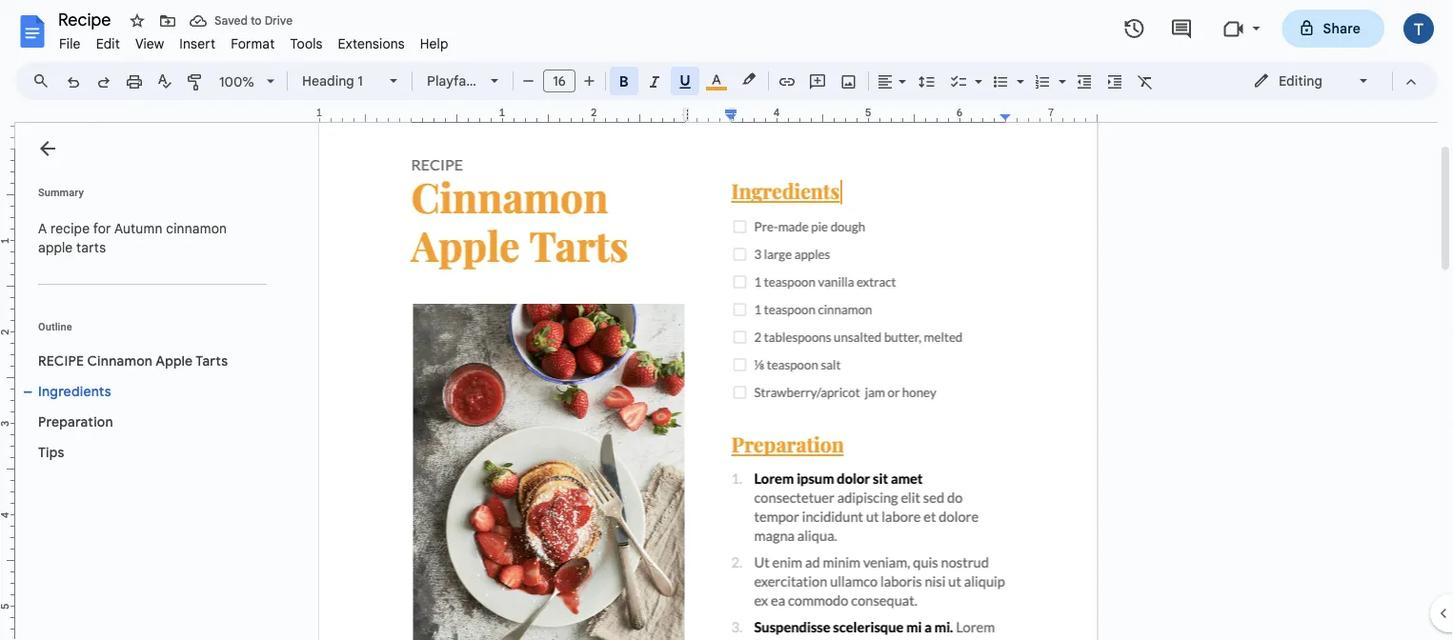 Task type: describe. For each thing, give the bounding box(es) containing it.
insert
[[180, 35, 216, 52]]

insert menu item
[[172, 32, 223, 55]]

autumn
[[114, 220, 163, 237]]

editing button
[[1240, 67, 1384, 95]]

preparation
[[38, 414, 113, 430]]

ingredients
[[38, 383, 111, 400]]

tarts
[[196, 353, 228, 369]]

playfair
[[427, 72, 475, 89]]

Rename text field
[[51, 8, 122, 31]]

help
[[420, 35, 449, 52]]

Font size text field
[[544, 70, 575, 92]]

help menu item
[[413, 32, 456, 55]]

a
[[38, 220, 47, 237]]

share button
[[1283, 10, 1385, 48]]

menu bar inside menu bar banner
[[51, 25, 456, 56]]

file menu item
[[51, 32, 88, 55]]

format menu item
[[223, 32, 283, 55]]

apple
[[156, 353, 193, 369]]

view
[[135, 35, 164, 52]]

main toolbar
[[56, 0, 1161, 395]]

extensions menu item
[[330, 32, 413, 55]]

styles list. heading 1 selected. option
[[302, 68, 379, 94]]

playfair display
[[427, 72, 525, 89]]

0 horizontal spatial 1
[[316, 106, 323, 119]]

outline
[[38, 321, 72, 333]]

cinnamon
[[87, 353, 153, 369]]

menu bar banner
[[0, 0, 1454, 641]]

insert image image
[[839, 68, 860, 94]]

right margin image
[[1001, 108, 1097, 122]]

Star checkbox
[[124, 8, 151, 34]]

recipe
[[38, 353, 84, 369]]

1 inside 'option'
[[358, 72, 363, 89]]

Font size field
[[543, 70, 583, 93]]

highlight color image
[[739, 68, 760, 91]]

text color image
[[706, 68, 727, 91]]

heading 1
[[302, 72, 363, 89]]

for
[[93, 220, 111, 237]]



Task type: vqa. For each thing, say whether or not it's contained in the screenshot.
1 inside the option
yes



Task type: locate. For each thing, give the bounding box(es) containing it.
menu bar
[[51, 25, 456, 56]]

1 horizontal spatial 1
[[358, 72, 363, 89]]

recipe cinnamon apple tarts
[[38, 353, 228, 369]]

summary heading
[[38, 185, 84, 200]]

extensions
[[338, 35, 405, 52]]

apple
[[38, 239, 73, 256]]

drive
[[265, 14, 293, 28]]

share
[[1324, 20, 1361, 37]]

saved to drive
[[215, 14, 293, 28]]

menu bar containing file
[[51, 25, 456, 56]]

to
[[251, 14, 262, 28]]

font list. playfair display selected. option
[[427, 68, 525, 94]]

edit
[[96, 35, 120, 52]]

display
[[479, 72, 525, 89]]

1 down heading
[[316, 106, 323, 119]]

saved
[[215, 14, 248, 28]]

file
[[59, 35, 81, 52]]

0 vertical spatial 1
[[358, 72, 363, 89]]

1 right heading
[[358, 72, 363, 89]]

saved to drive button
[[185, 8, 298, 34]]

edit menu item
[[88, 32, 128, 55]]

mode and view toolbar
[[1239, 62, 1427, 100]]

format
[[231, 35, 275, 52]]

summary element
[[29, 210, 267, 267]]

cinnamon
[[166, 220, 227, 237]]

heading
[[302, 72, 354, 89]]

tarts
[[76, 239, 106, 256]]

tools
[[290, 35, 323, 52]]

summary
[[38, 186, 84, 198]]

top margin image
[[0, 58, 14, 154]]

outline heading
[[15, 319, 275, 346]]

tools menu item
[[283, 32, 330, 55]]

recipe
[[51, 220, 90, 237]]

left margin image
[[320, 108, 417, 122]]

Zoom text field
[[215, 69, 260, 95]]

Zoom field
[[212, 68, 283, 97]]

application containing share
[[0, 0, 1454, 641]]

1
[[358, 72, 363, 89], [316, 106, 323, 119]]

application
[[0, 0, 1454, 641]]

editing
[[1279, 72, 1323, 89]]

view menu item
[[128, 32, 172, 55]]

1 vertical spatial 1
[[316, 106, 323, 119]]

tips
[[38, 444, 64, 461]]

line & paragraph spacing image
[[917, 68, 939, 94]]

checklist menu image
[[971, 69, 983, 75]]

document outline element
[[15, 123, 275, 641]]

a recipe for autumn cinnamon apple tarts
[[38, 220, 231, 256]]

Menus field
[[24, 68, 66, 94]]



